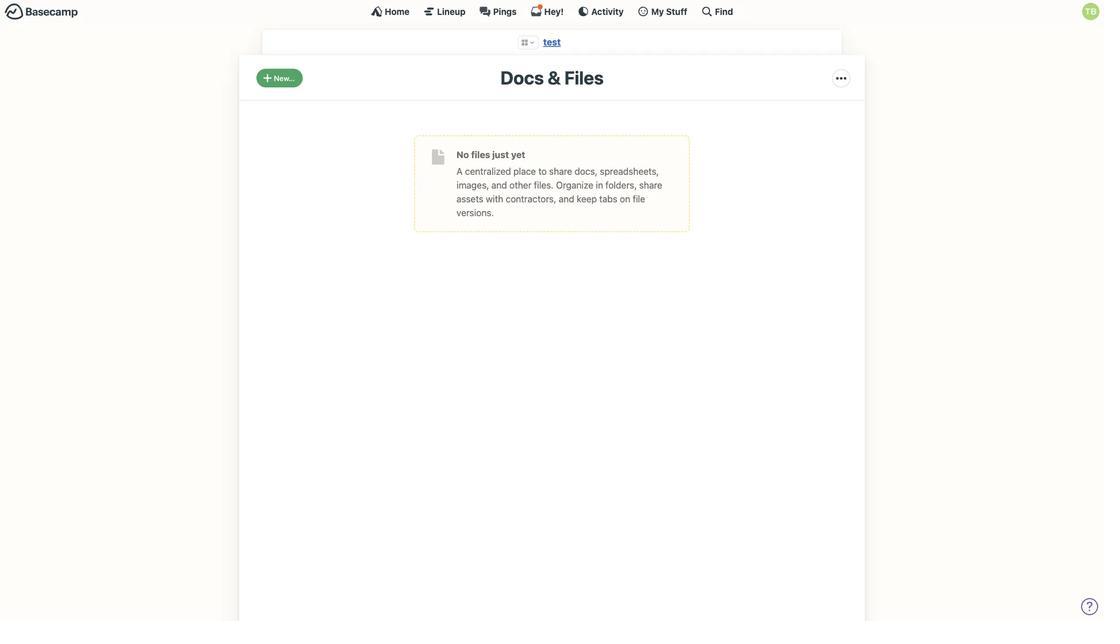 Task type: describe. For each thing, give the bounding box(es) containing it.
to
[[538, 166, 547, 177]]

test
[[543, 37, 561, 47]]

&
[[548, 66, 561, 88]]

hey! button
[[530, 4, 564, 17]]

pings
[[493, 6, 517, 16]]

my stuff
[[651, 6, 687, 16]]

centralized
[[465, 166, 511, 177]]

1 horizontal spatial and
[[559, 193, 574, 204]]

main element
[[0, 0, 1104, 22]]

files.
[[534, 180, 554, 191]]

other
[[509, 180, 531, 191]]

docs,
[[575, 166, 597, 177]]

docs & files
[[500, 66, 604, 88]]

home link
[[371, 6, 410, 17]]

test link
[[543, 37, 561, 47]]

versions.
[[457, 207, 494, 218]]

home
[[385, 6, 410, 16]]

with
[[486, 193, 503, 204]]

tabs
[[599, 193, 617, 204]]

assets
[[457, 193, 483, 204]]

on
[[620, 193, 630, 204]]

yet
[[511, 149, 525, 160]]

my stuff button
[[637, 6, 687, 17]]

files
[[564, 66, 604, 88]]

keep
[[577, 193, 597, 204]]

find
[[715, 6, 733, 16]]

no
[[457, 149, 469, 160]]



Task type: locate. For each thing, give the bounding box(es) containing it.
organize
[[556, 180, 593, 191]]

and down the organize
[[559, 193, 574, 204]]

1 vertical spatial and
[[559, 193, 574, 204]]

switch accounts image
[[5, 3, 78, 21]]

in
[[596, 180, 603, 191]]

folders,
[[606, 180, 637, 191]]

hey!
[[544, 6, 564, 16]]

my
[[651, 6, 664, 16]]

spreadsheets,
[[600, 166, 659, 177]]

share right 'to'
[[549, 166, 572, 177]]

new… button
[[256, 69, 303, 87]]

docs
[[500, 66, 544, 88]]

stuff
[[666, 6, 687, 16]]

place
[[513, 166, 536, 177]]

activity
[[591, 6, 624, 16]]

lineup
[[437, 6, 466, 16]]

files
[[471, 149, 490, 160]]

share up file
[[639, 180, 662, 191]]

0 horizontal spatial share
[[549, 166, 572, 177]]

and
[[491, 180, 507, 191], [559, 193, 574, 204]]

tim burton image
[[1082, 3, 1099, 20]]

pings button
[[479, 6, 517, 17]]

no files just yet a centralized place to share docs, spreadsheets, images, and other files. organize in folders, share assets with contractors, and keep tabs on file versions.
[[457, 149, 662, 218]]

0 vertical spatial share
[[549, 166, 572, 177]]

contractors,
[[506, 193, 556, 204]]

file
[[633, 193, 645, 204]]

1 vertical spatial share
[[639, 180, 662, 191]]

activity link
[[578, 6, 624, 17]]

new…
[[274, 74, 295, 82]]

and up with
[[491, 180, 507, 191]]

0 horizontal spatial and
[[491, 180, 507, 191]]

share
[[549, 166, 572, 177], [639, 180, 662, 191]]

1 horizontal spatial share
[[639, 180, 662, 191]]

lineup link
[[423, 6, 466, 17]]

images,
[[457, 180, 489, 191]]

a
[[457, 166, 463, 177]]

find button
[[701, 6, 733, 17]]

just
[[492, 149, 509, 160]]

0 vertical spatial and
[[491, 180, 507, 191]]



Task type: vqa. For each thing, say whether or not it's contained in the screenshot.
on
yes



